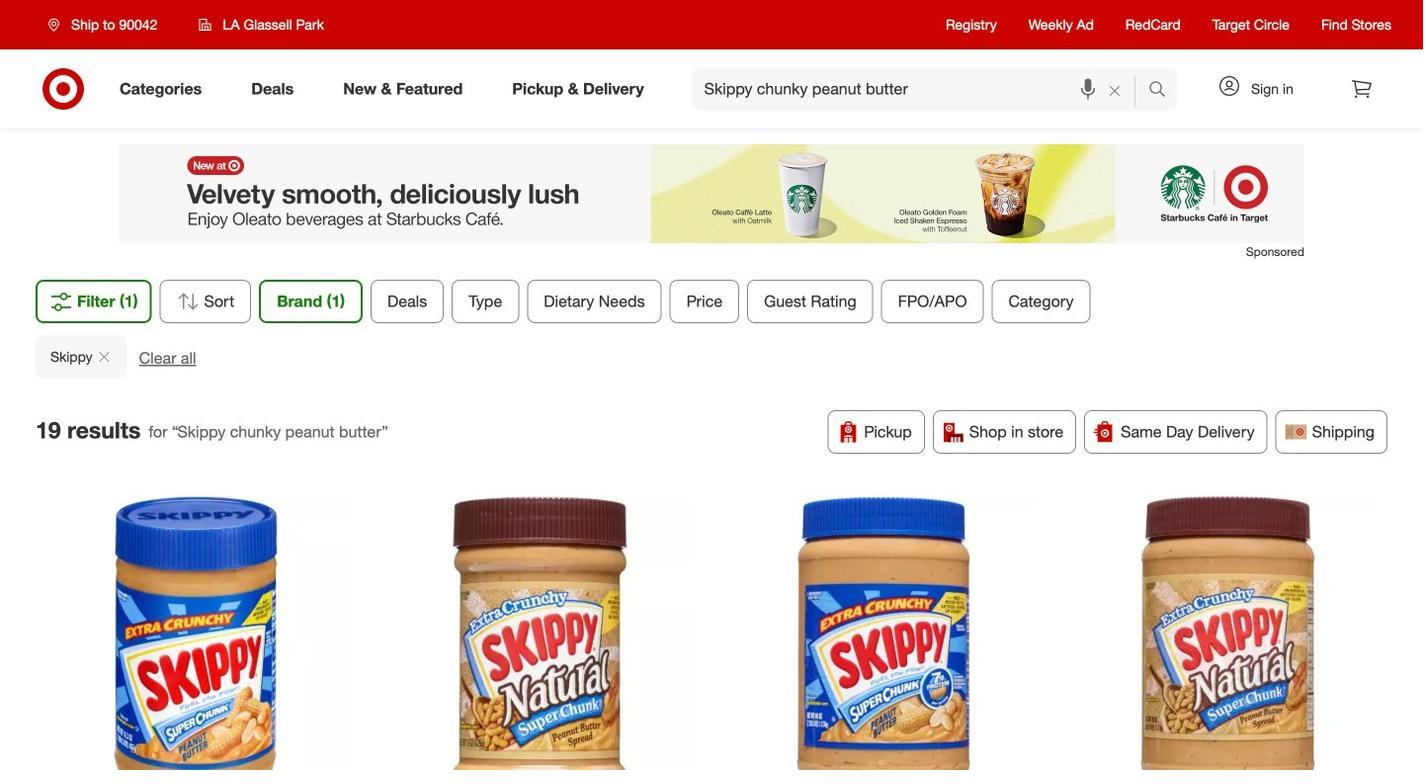 Task type: vqa. For each thing, say whether or not it's contained in the screenshot.
IMAGE GALLERY element
no



Task type: describe. For each thing, give the bounding box(es) containing it.
What can we help you find? suggestions appear below search field
[[693, 67, 1154, 111]]



Task type: locate. For each thing, give the bounding box(es) containing it.
skippy chunky peanut butter - 40oz image
[[731, 497, 1036, 770], [731, 497, 1036, 770]]

skippy natural super chunk peanut butter - 15oz image
[[387, 497, 692, 770], [387, 497, 692, 770]]

skippy natural chunky peanut butter - 40oz image
[[1075, 497, 1380, 770], [1075, 497, 1380, 770]]

advertisement element
[[119, 144, 1305, 243]]

skippy chunky peanut butter - 16.3oz image
[[43, 497, 348, 770], [43, 497, 348, 770]]



